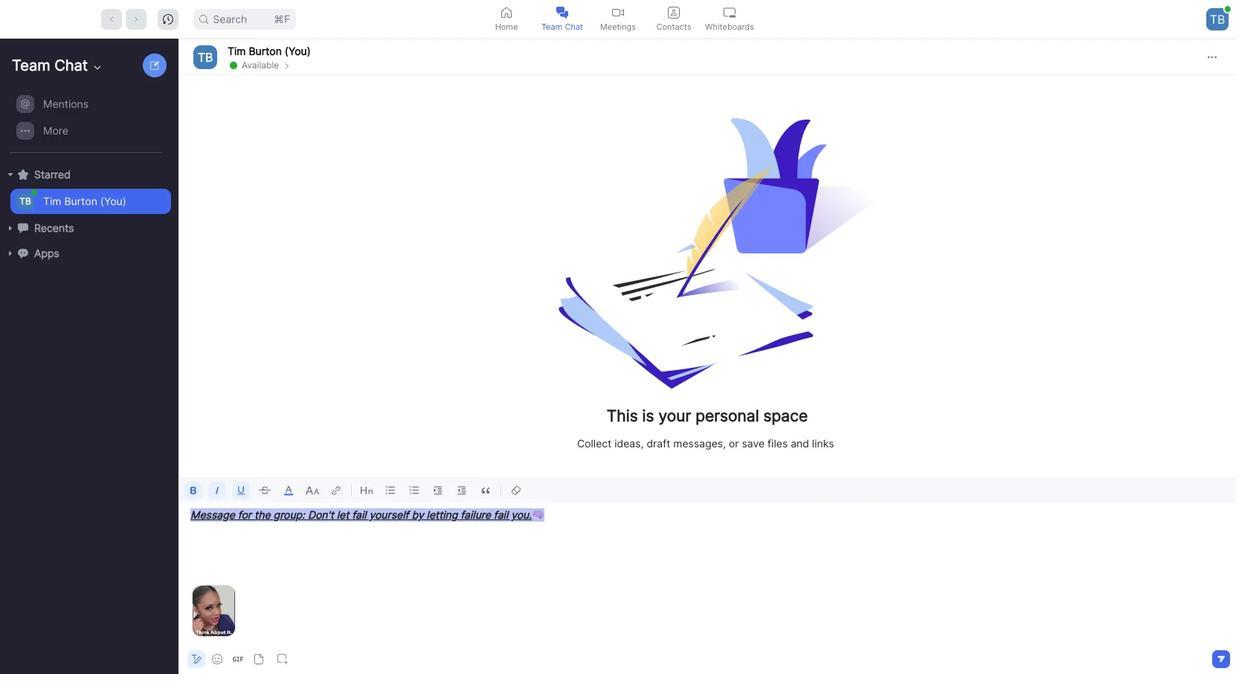 Task type: vqa. For each thing, say whether or not it's contained in the screenshot.
Do Not Disturb image
no



Task type: locate. For each thing, give the bounding box(es) containing it.
tim burton (you) down starred tree item
[[43, 195, 126, 207]]

chat
[[565, 21, 583, 32], [54, 57, 88, 74]]

whiteboard small image
[[724, 6, 736, 18], [724, 6, 736, 18]]

failure
[[461, 509, 491, 521]]

recents
[[34, 222, 74, 234]]

1 vertical spatial tim burton's avatar element
[[16, 193, 34, 210]]

meetings
[[600, 21, 636, 32]]

team chat
[[541, 21, 583, 32], [12, 57, 88, 74]]

fail left 'you.'
[[494, 509, 508, 521]]

chevron right small image
[[283, 60, 292, 70], [283, 61, 292, 70]]

chat left the meetings
[[565, 21, 583, 32]]

burton
[[249, 44, 282, 57], [64, 195, 97, 207]]

2 horizontal spatial online image
[[1225, 6, 1231, 12]]

1 vertical spatial online image
[[230, 61, 237, 69]]

send image
[[1216, 656, 1226, 663], [1216, 656, 1226, 663]]

message for the group: don't let fail yourself by letting failure fail you.
[[190, 509, 532, 521]]

1 horizontal spatial fail
[[494, 509, 508, 521]]

fail
[[352, 509, 366, 521], [494, 509, 508, 521]]

video on image
[[612, 6, 624, 18], [612, 6, 624, 18]]

2 horizontal spatial online image
[[1225, 6, 1231, 12]]

emoji image
[[212, 654, 222, 665], [212, 654, 222, 665]]

screenshot image
[[277, 654, 288, 665]]

(you)
[[285, 44, 311, 57], [100, 195, 126, 207]]

team right home
[[541, 21, 562, 32]]

0 horizontal spatial tim burton (you)
[[43, 195, 126, 207]]

underline (⌘u) image
[[232, 482, 250, 500]]

1 horizontal spatial chat
[[565, 21, 583, 32]]

format image
[[190, 654, 202, 666]]

new image
[[150, 61, 159, 70]]

burton up available
[[249, 44, 282, 57]]

1 vertical spatial burton
[[64, 195, 97, 207]]

triangle right image for apps
[[6, 249, 15, 258]]

paragraph image
[[358, 482, 376, 500]]

(you) down starred tree item
[[100, 195, 126, 207]]

apps
[[34, 247, 59, 260]]

1 vertical spatial tim
[[43, 195, 61, 207]]

1 horizontal spatial online image
[[230, 61, 237, 69]]

personal
[[696, 407, 759, 425]]

tree
[[0, 89, 176, 281]]

0 vertical spatial burton
[[249, 44, 282, 57]]

1 horizontal spatial tim
[[228, 44, 246, 57]]

italic (⌘i) image
[[208, 482, 226, 500]]

home small image
[[501, 6, 512, 18], [501, 6, 512, 18]]

tree containing mentions
[[0, 89, 176, 281]]

chat up mentions
[[54, 57, 88, 74]]

tim burton (you)
[[228, 44, 311, 57], [43, 195, 126, 207]]

more button
[[10, 118, 171, 144]]

triangle right image
[[6, 224, 15, 233], [6, 249, 15, 258], [6, 249, 15, 258]]

0 horizontal spatial fail
[[352, 509, 366, 521]]

tim up available
[[228, 44, 246, 57]]

team
[[541, 21, 562, 32], [12, 57, 50, 74]]

1 vertical spatial chat
[[54, 57, 88, 74]]

0 vertical spatial tb
[[1210, 12, 1225, 26]]

(you) inside tree
[[100, 195, 126, 207]]

0 horizontal spatial (you)
[[100, 195, 126, 207]]

2 horizontal spatial tb
[[1210, 12, 1225, 26]]

group containing mentions
[[0, 91, 171, 153]]

chat image
[[18, 223, 28, 233]]

team chat up mentions
[[12, 57, 88, 74]]

tim
[[228, 44, 246, 57], [43, 195, 61, 207]]

1 horizontal spatial team chat
[[541, 21, 583, 32]]

tim burton's avatar element down magnifier image
[[193, 45, 217, 69]]

apps tree item
[[6, 241, 171, 266]]

whiteboards button
[[702, 0, 757, 38]]

and
[[791, 437, 809, 450]]

chat image
[[18, 223, 28, 233]]

1 horizontal spatial tim burton (you)
[[228, 44, 311, 57]]

tim burton's avatar element
[[193, 45, 217, 69], [16, 193, 34, 210]]

gif image
[[233, 654, 243, 665], [233, 654, 243, 665]]

tb up ellipses horizontal image
[[1210, 12, 1225, 26]]

1 horizontal spatial tim burton's avatar element
[[193, 45, 217, 69]]

burton inside tree
[[64, 195, 97, 207]]

2 fail from the left
[[494, 509, 508, 521]]

toolbar
[[178, 479, 1236, 503]]

format image
[[190, 654, 202, 666]]

online image
[[1225, 6, 1231, 12], [230, 61, 237, 69], [31, 190, 37, 196]]

files
[[768, 437, 788, 450]]

triangle right image
[[6, 170, 15, 179], [6, 170, 15, 179], [6, 224, 15, 233]]

history image
[[163, 14, 174, 24], [163, 14, 174, 24]]

0 vertical spatial online image
[[1225, 6, 1231, 12]]

1 horizontal spatial online image
[[230, 61, 237, 69]]

add link image
[[327, 482, 345, 500]]

team chat left the meetings
[[541, 21, 583, 32]]

decrease indent image
[[453, 482, 471, 500]]

group:
[[273, 509, 305, 521]]

0 vertical spatial team chat
[[541, 21, 583, 32]]

1 horizontal spatial team
[[541, 21, 562, 32]]

0 vertical spatial tim
[[228, 44, 246, 57]]

star image
[[18, 169, 28, 180], [18, 169, 28, 180]]

you.
[[511, 509, 532, 521]]

by
[[412, 509, 424, 521]]

chevron down small image
[[92, 62, 103, 74], [92, 62, 103, 74]]

tb down magnifier image
[[198, 49, 213, 64]]

1 vertical spatial (you)
[[100, 195, 126, 207]]

bulleted list (⇧⌘8) image
[[382, 482, 399, 500]]

0 horizontal spatial tim burton's avatar element
[[16, 193, 34, 210]]

burton down starred tree item
[[64, 195, 97, 207]]

tb
[[1210, 12, 1225, 26], [198, 49, 213, 64], [20, 196, 31, 207]]

0 horizontal spatial team
[[12, 57, 50, 74]]

0 horizontal spatial tb
[[20, 196, 31, 207]]

0 vertical spatial online image
[[1225, 6, 1231, 12]]

team up mentions
[[12, 57, 50, 74]]

0 horizontal spatial burton
[[64, 195, 97, 207]]

1 horizontal spatial (you)
[[285, 44, 311, 57]]

1 vertical spatial team chat
[[12, 57, 88, 74]]

0 horizontal spatial online image
[[31, 190, 37, 196]]

0 vertical spatial tim burton (you)
[[228, 44, 311, 57]]

online image for right online icon
[[1225, 6, 1231, 12]]

team chat image
[[556, 6, 568, 18], [556, 6, 568, 18]]

increase indent image
[[429, 482, 447, 500]]

this
[[607, 407, 638, 425]]

chatbot image
[[18, 248, 28, 259], [18, 248, 28, 259]]

ideas,
[[614, 437, 644, 450]]

tim down the 'starred'
[[43, 195, 61, 207]]

bold (⌘b) image
[[184, 482, 202, 500]]

starred tree item
[[6, 162, 171, 187]]

chat inside 'button'
[[565, 21, 583, 32]]

1 chevron right small image from the top
[[283, 60, 292, 70]]

links
[[812, 437, 834, 450]]

online image for middle online icon
[[230, 61, 237, 69]]

draft
[[647, 437, 670, 450]]

2 vertical spatial online image
[[31, 190, 37, 196]]

1 vertical spatial online image
[[230, 61, 237, 69]]

tim burton's avatar element up chat icon
[[16, 193, 34, 210]]

0 vertical spatial chat
[[565, 21, 583, 32]]

profile contact image
[[668, 6, 680, 18], [668, 6, 680, 18]]

(you) down ⌘f
[[285, 44, 311, 57]]

or
[[729, 437, 739, 450]]

tab list
[[479, 0, 757, 38]]

magnifier image
[[200, 15, 208, 23]]

fail right "let" on the left bottom of page
[[352, 509, 366, 521]]

tim burton (you) up available
[[228, 44, 311, 57]]

0 vertical spatial team
[[541, 21, 562, 32]]

tim inside tree
[[43, 195, 61, 207]]

quote image
[[477, 482, 495, 500]]

tb up chat icon
[[20, 196, 31, 207]]

0 horizontal spatial chat
[[54, 57, 88, 74]]

group
[[0, 91, 171, 153]]

color image
[[280, 482, 297, 500]]

contacts button
[[646, 0, 702, 38]]

0 horizontal spatial tim
[[43, 195, 61, 207]]

2 vertical spatial tb
[[20, 196, 31, 207]]

1 fail from the left
[[352, 509, 366, 521]]

1 vertical spatial tb
[[198, 49, 213, 64]]

2 vertical spatial online image
[[31, 190, 37, 196]]

online image
[[1225, 6, 1231, 12], [230, 61, 237, 69], [31, 190, 37, 196]]



Task type: describe. For each thing, give the bounding box(es) containing it.
strikethrough (⇧⌘x) image
[[256, 482, 274, 500]]

file image
[[254, 654, 264, 665]]

message
[[190, 509, 235, 521]]

team inside 'button'
[[541, 21, 562, 32]]

0 horizontal spatial team chat
[[12, 57, 88, 74]]

0 vertical spatial tim burton's avatar element
[[193, 45, 217, 69]]

triangle right image for starred
[[6, 170, 15, 179]]

is
[[642, 407, 654, 425]]

clear style image
[[507, 482, 525, 500]]

triangle right image for recents
[[6, 224, 15, 233]]

1 vertical spatial team
[[12, 57, 50, 74]]

collect
[[577, 437, 611, 450]]

triangle right image for recents
[[6, 224, 15, 233]]

tim burton's avatar element inside tree
[[16, 193, 34, 210]]

search
[[213, 12, 247, 25]]

whiteboards
[[705, 21, 754, 32]]

meetings button
[[590, 0, 646, 38]]

more
[[43, 124, 68, 137]]

home button
[[479, 0, 534, 38]]

home
[[495, 21, 518, 32]]

space
[[763, 407, 808, 425]]

numbered list image
[[405, 482, 423, 500]]

this is your personal space
[[607, 407, 808, 425]]

1 horizontal spatial burton
[[249, 44, 282, 57]]

ellipses horizontal image
[[1208, 52, 1217, 61]]

new image
[[150, 61, 159, 70]]

1 vertical spatial tim burton (you)
[[43, 195, 126, 207]]

mentions button
[[10, 91, 171, 117]]

1 horizontal spatial tb
[[198, 49, 213, 64]]

yourself
[[369, 509, 409, 521]]

starred
[[34, 168, 71, 181]]

don't
[[308, 509, 334, 521]]

ellipses horizontal image
[[1208, 52, 1217, 61]]

messages,
[[673, 437, 726, 450]]

available
[[242, 59, 279, 70]]

your
[[659, 407, 691, 425]]

tab list containing home
[[479, 0, 757, 38]]

screenshot image
[[277, 654, 288, 665]]

group inside tree
[[0, 91, 171, 153]]

file image
[[254, 654, 264, 665]]

contacts
[[656, 21, 691, 32]]

for
[[238, 509, 251, 521]]

team chat inside 'button'
[[541, 21, 583, 32]]

0 horizontal spatial online image
[[31, 190, 37, 196]]

magnifier image
[[200, 15, 208, 23]]

mentions
[[43, 97, 89, 110]]

collect ideas, draft messages, or save files and links
[[577, 437, 834, 450]]

recents tree item
[[6, 216, 171, 241]]

0 vertical spatial (you)
[[285, 44, 311, 57]]

size image
[[303, 482, 321, 500]]

2 chevron right small image from the top
[[283, 61, 292, 70]]

let
[[337, 509, 349, 521]]

save
[[742, 437, 765, 450]]

the
[[254, 509, 270, 521]]

⌘f
[[274, 12, 290, 25]]

team chat button
[[534, 0, 590, 38]]

letting
[[427, 509, 458, 521]]



